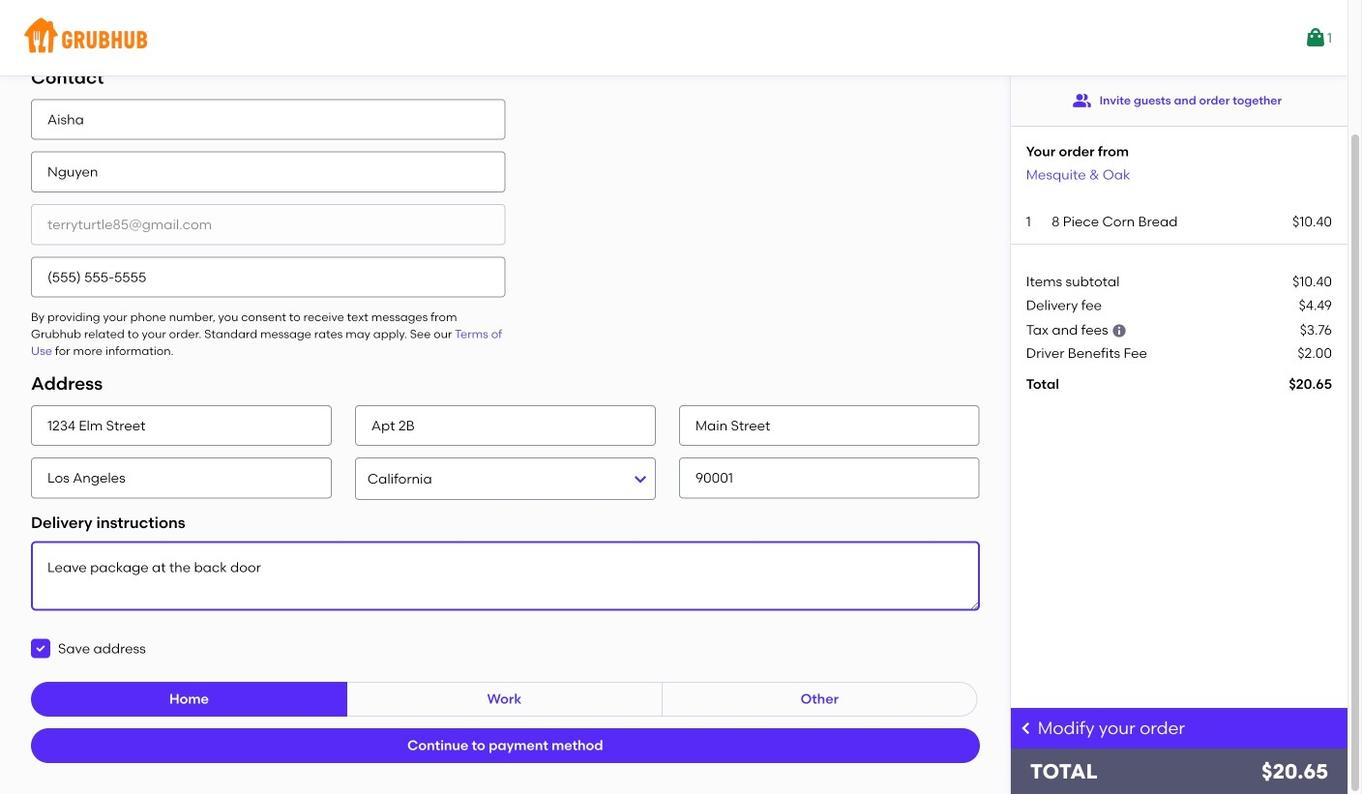 Task type: describe. For each thing, give the bounding box(es) containing it.
2 vertical spatial svg image
[[1019, 721, 1035, 737]]

First name text field
[[31, 99, 506, 140]]

Add special instructions for a smooth delivery (e.g. Don't ring the doorbell) text field
[[31, 542, 980, 611]]

Last name text field
[[31, 152, 506, 193]]

people icon image
[[1073, 91, 1093, 110]]

0 vertical spatial svg image
[[1112, 323, 1128, 339]]

Zip text field
[[679, 458, 980, 499]]

Email email field
[[31, 204, 506, 245]]



Task type: vqa. For each thing, say whether or not it's contained in the screenshot.
People icon
yes



Task type: locate. For each thing, give the bounding box(es) containing it.
City text field
[[31, 458, 332, 499]]

1 horizontal spatial svg image
[[1019, 721, 1035, 737]]

Cross street text field
[[679, 405, 980, 446]]

1 vertical spatial svg image
[[35, 643, 46, 655]]

main navigation navigation
[[0, 0, 1348, 76]]

svg image
[[1112, 323, 1128, 339], [35, 643, 46, 655], [1019, 721, 1035, 737]]

Phone telephone field
[[31, 257, 506, 298]]

Address 2 text field
[[355, 405, 656, 446]]

0 horizontal spatial svg image
[[35, 643, 46, 655]]

Address 1 text field
[[31, 405, 332, 446]]

2 horizontal spatial svg image
[[1112, 323, 1128, 339]]



